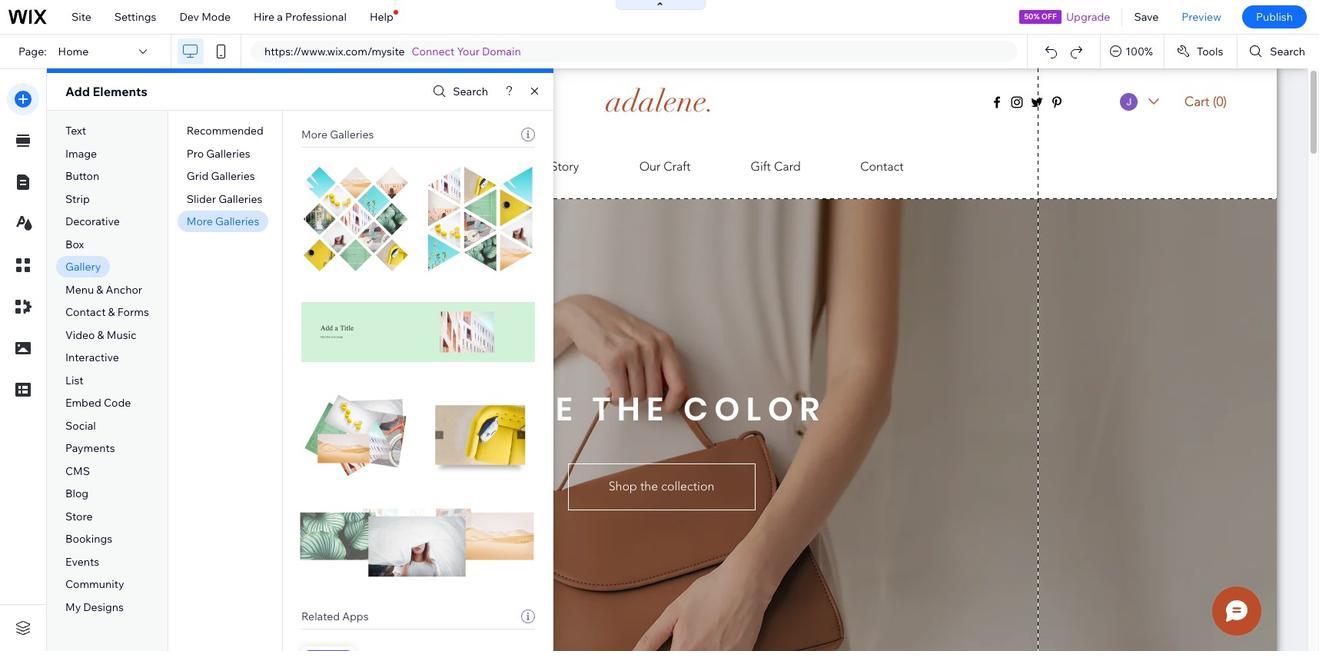 Task type: describe. For each thing, give the bounding box(es) containing it.
settings
[[114, 10, 156, 24]]

0 horizontal spatial search
[[453, 85, 488, 98]]

publish
[[1256, 10, 1293, 24]]

anchor
[[106, 283, 142, 297]]

social
[[65, 419, 96, 433]]

50%
[[1024, 12, 1040, 22]]

preview
[[1182, 10, 1222, 24]]

decorative
[[65, 215, 120, 229]]

0 vertical spatial search button
[[1238, 35, 1319, 68]]

help
[[370, 10, 393, 24]]

mode
[[202, 10, 231, 24]]

preview button
[[1170, 0, 1233, 34]]

0 horizontal spatial more
[[187, 215, 213, 229]]

your
[[457, 45, 480, 58]]

my
[[65, 600, 81, 614]]

contact
[[65, 305, 106, 319]]

bookings
[[65, 532, 112, 546]]

video
[[65, 328, 95, 342]]

grid
[[187, 169, 209, 183]]

button
[[65, 169, 99, 183]]

image
[[65, 147, 97, 160]]

hire a professional
[[254, 10, 347, 24]]

apps
[[342, 610, 369, 624]]

forms
[[117, 305, 149, 319]]

save
[[1134, 10, 1159, 24]]

menu & anchor
[[65, 283, 142, 297]]

site
[[72, 10, 91, 24]]

pro galleries
[[187, 147, 250, 160]]

connect
[[412, 45, 455, 58]]

https://www.wix.com/mysite
[[264, 45, 405, 58]]

store
[[65, 510, 93, 524]]

elements
[[93, 84, 147, 99]]

slider
[[187, 192, 216, 206]]

pro
[[187, 147, 204, 160]]

upgrade
[[1066, 10, 1111, 24]]

code
[[104, 396, 131, 410]]

add elements
[[65, 84, 147, 99]]

video & music
[[65, 328, 137, 342]]

box
[[65, 237, 84, 251]]

contact & forms
[[65, 305, 149, 319]]



Task type: locate. For each thing, give the bounding box(es) containing it.
recommended
[[187, 124, 264, 138]]

search down your
[[453, 85, 488, 98]]

https://www.wix.com/mysite connect your domain
[[264, 45, 521, 58]]

publish button
[[1242, 5, 1307, 28]]

blog
[[65, 487, 89, 501]]

0 vertical spatial more galleries
[[301, 128, 374, 141]]

list
[[65, 374, 84, 387]]

0 vertical spatial &
[[96, 283, 103, 297]]

galleries
[[330, 128, 374, 141], [206, 147, 250, 160], [211, 169, 255, 183], [219, 192, 263, 206], [215, 215, 259, 229]]

1 vertical spatial search
[[453, 85, 488, 98]]

search button
[[1238, 35, 1319, 68], [429, 80, 488, 103]]

1 vertical spatial &
[[108, 305, 115, 319]]

domain
[[482, 45, 521, 58]]

menu
[[65, 283, 94, 297]]

1 horizontal spatial more galleries
[[301, 128, 374, 141]]

search button down publish
[[1238, 35, 1319, 68]]

& for video
[[97, 328, 104, 342]]

1 vertical spatial search button
[[429, 80, 488, 103]]

add
[[65, 84, 90, 99]]

&
[[96, 283, 103, 297], [108, 305, 115, 319], [97, 328, 104, 342]]

& right video
[[97, 328, 104, 342]]

music
[[107, 328, 137, 342]]

events
[[65, 555, 99, 569]]

& for contact
[[108, 305, 115, 319]]

0 horizontal spatial more galleries
[[187, 215, 259, 229]]

0 vertical spatial search
[[1270, 45, 1306, 58]]

search
[[1270, 45, 1306, 58], [453, 85, 488, 98]]

1 horizontal spatial more
[[301, 128, 328, 141]]

related
[[301, 610, 340, 624]]

search down publish button
[[1270, 45, 1306, 58]]

1 horizontal spatial search button
[[1238, 35, 1319, 68]]

grid galleries
[[187, 169, 255, 183]]

dev mode
[[179, 10, 231, 24]]

1 horizontal spatial search
[[1270, 45, 1306, 58]]

strip
[[65, 192, 90, 206]]

search button down your
[[429, 80, 488, 103]]

hire
[[254, 10, 275, 24]]

50% off
[[1024, 12, 1057, 22]]

text
[[65, 124, 86, 138]]

& left forms
[[108, 305, 115, 319]]

0 horizontal spatial search button
[[429, 80, 488, 103]]

embed
[[65, 396, 101, 410]]

0 vertical spatial more
[[301, 128, 328, 141]]

community
[[65, 578, 124, 592]]

my designs
[[65, 600, 124, 614]]

off
[[1042, 12, 1057, 22]]

1 vertical spatial more galleries
[[187, 215, 259, 229]]

a
[[277, 10, 283, 24]]

1 vertical spatial more
[[187, 215, 213, 229]]

cms
[[65, 464, 90, 478]]

professional
[[285, 10, 347, 24]]

designs
[[83, 600, 124, 614]]

interactive
[[65, 351, 119, 365]]

100%
[[1126, 45, 1153, 58]]

save button
[[1123, 0, 1170, 34]]

& right the menu
[[96, 283, 103, 297]]

embed code
[[65, 396, 131, 410]]

home
[[58, 45, 89, 58]]

100% button
[[1101, 35, 1164, 68]]

& for menu
[[96, 283, 103, 297]]

tools button
[[1165, 35, 1237, 68]]

related apps
[[301, 610, 369, 624]]

more galleries
[[301, 128, 374, 141], [187, 215, 259, 229]]

tools
[[1197, 45, 1224, 58]]

gallery
[[65, 260, 101, 274]]

dev
[[179, 10, 199, 24]]

more
[[301, 128, 328, 141], [187, 215, 213, 229]]

2 vertical spatial &
[[97, 328, 104, 342]]

slider galleries
[[187, 192, 263, 206]]

payments
[[65, 442, 115, 455]]



Task type: vqa. For each thing, say whether or not it's contained in the screenshot.
right the Search
no



